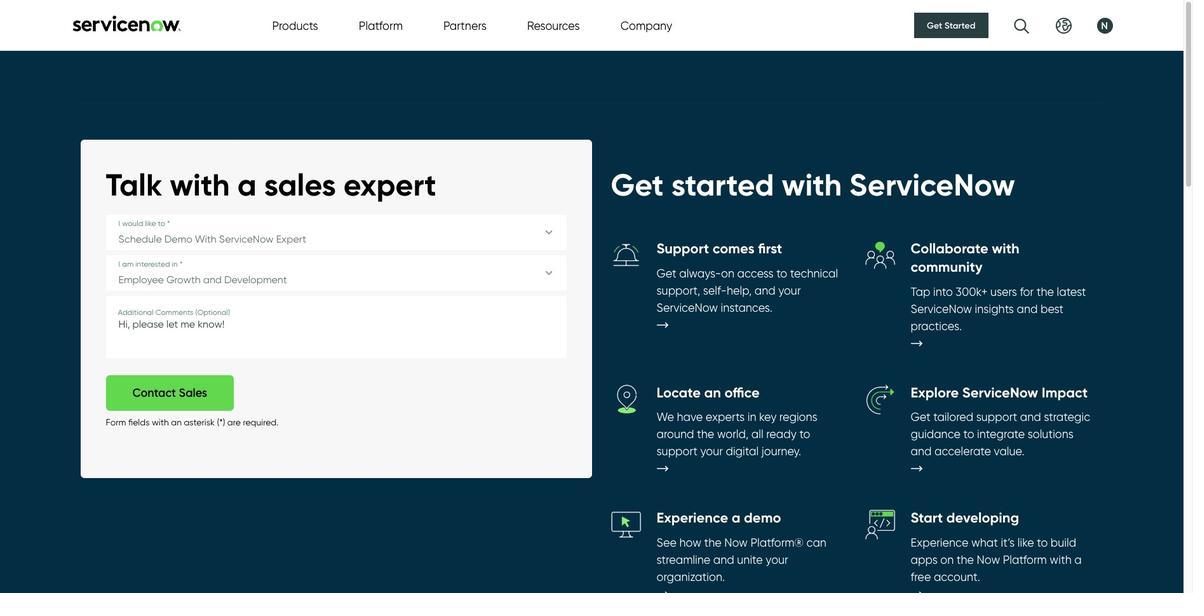 Task type: vqa. For each thing, say whether or not it's contained in the screenshot.
how
yes



Task type: locate. For each thing, give the bounding box(es) containing it.
1 horizontal spatial platform
[[1003, 553, 1047, 567]]

2 horizontal spatial a
[[1075, 553, 1082, 567]]

with
[[170, 166, 230, 204], [782, 166, 842, 204], [992, 240, 1020, 258], [152, 418, 169, 428], [1050, 553, 1072, 567]]

and down access
[[755, 284, 776, 297]]

support up integrate
[[977, 411, 1018, 424]]

servicenow image
[[71, 15, 182, 31]]

0 vertical spatial support
[[977, 411, 1018, 424]]

and for with
[[1017, 302, 1038, 316]]

integrate
[[977, 428, 1025, 441]]

developing
[[947, 510, 1019, 527]]

your inside we have experts in key regions around the world, all ready to support your digital journey.
[[701, 445, 723, 458]]

and down guidance
[[911, 445, 932, 458]]

support
[[657, 240, 709, 258]]

0 horizontal spatial now
[[725, 536, 748, 550]]

get always-on access to technical support, self-help, and your servicenow instances.
[[657, 267, 838, 315]]

get
[[927, 20, 943, 31], [611, 166, 664, 204], [657, 267, 677, 280], [911, 411, 931, 424]]

to right like
[[1037, 536, 1048, 550]]

solutions
[[1028, 428, 1074, 441]]

started
[[945, 20, 976, 31]]

experience a demo
[[657, 510, 781, 527]]

now inside see how the now platform® can streamline and unite your organization.
[[725, 536, 748, 550]]

insights
[[975, 302, 1014, 316]]

1 horizontal spatial support
[[977, 411, 1018, 424]]

into
[[933, 285, 953, 298]]

to inside "experience what it's like to build apps on the now platform with a free account."
[[1037, 536, 1048, 550]]

to up accelerate
[[964, 428, 975, 441]]

products
[[272, 19, 318, 32]]

the down have
[[697, 428, 714, 441]]

0 vertical spatial your
[[779, 284, 801, 297]]

1 vertical spatial support
[[657, 445, 698, 458]]

and down for
[[1017, 302, 1038, 316]]

and left unite
[[714, 553, 734, 567]]

we
[[657, 411, 674, 424]]

(*)
[[217, 418, 225, 428]]

get for get always-on access to technical support, self-help, and your servicenow instances.
[[657, 267, 677, 280]]

best
[[1041, 302, 1064, 316]]

an
[[704, 384, 721, 401], [171, 418, 182, 428]]

value.
[[994, 445, 1025, 458]]

users
[[991, 285, 1017, 298]]

your down world,
[[701, 445, 723, 458]]

to inside we have experts in key regions around the world, all ready to support your digital journey.
[[800, 428, 811, 441]]

0 horizontal spatial an
[[171, 418, 182, 428]]

1 horizontal spatial a
[[732, 510, 741, 527]]

get for get started with servicenow
[[611, 166, 664, 204]]

experience inside "experience what it's like to build apps on the now platform with a free account."
[[911, 536, 969, 550]]

0 horizontal spatial a
[[238, 166, 257, 204]]

a left sales
[[238, 166, 257, 204]]

0 vertical spatial now
[[725, 536, 748, 550]]

to right access
[[777, 267, 788, 280]]

contact
[[132, 387, 176, 401]]

servicenow inside the get always-on access to technical support, self-help, and your servicenow instances.
[[657, 301, 718, 315]]

to
[[777, 267, 788, 280], [800, 428, 811, 441], [964, 428, 975, 441], [1037, 536, 1048, 550]]

experience up how
[[657, 510, 728, 527]]

the right how
[[704, 536, 722, 550]]

0 horizontal spatial support
[[657, 445, 698, 458]]

0 vertical spatial on
[[721, 267, 735, 280]]

on inside "experience what it's like to build apps on the now platform with a free account."
[[941, 553, 954, 567]]

0 vertical spatial experience
[[657, 510, 728, 527]]

and for servicenow
[[911, 445, 932, 458]]

1 vertical spatial your
[[701, 445, 723, 458]]

an left asterisk
[[171, 418, 182, 428]]

and
[[755, 284, 776, 297], [1017, 302, 1038, 316], [1020, 411, 1041, 424], [911, 445, 932, 458], [714, 553, 734, 567]]

1 horizontal spatial experience
[[911, 536, 969, 550]]

1 vertical spatial platform
[[1003, 553, 1047, 567]]

platform
[[359, 19, 403, 32], [1003, 553, 1047, 567]]

1 horizontal spatial an
[[704, 384, 721, 401]]

your
[[779, 284, 801, 297], [701, 445, 723, 458], [766, 553, 788, 567]]

a down build
[[1075, 553, 1082, 567]]

around
[[657, 428, 694, 441]]

partners
[[443, 19, 487, 32]]

1 vertical spatial on
[[941, 553, 954, 567]]

your inside the get always-on access to technical support, self-help, and your servicenow instances.
[[779, 284, 801, 297]]

the inside the tap into 300k+ users for the latest servicenow insights and best practices.
[[1037, 285, 1054, 298]]

journey.
[[762, 445, 801, 458]]

company
[[621, 19, 672, 32]]

0 horizontal spatial experience
[[657, 510, 728, 527]]

0 vertical spatial a
[[238, 166, 257, 204]]

now up unite
[[725, 536, 748, 550]]

with inside "experience what it's like to build apps on the now platform with a free account."
[[1050, 553, 1072, 567]]

now
[[725, 536, 748, 550], [977, 553, 1000, 567]]

None text field
[[106, 296, 567, 359]]

get for get started
[[927, 20, 943, 31]]

get inside the get tailored support and strategic guidance to integrate solutions and accelerate value.
[[911, 411, 931, 424]]

your down 'platform®'
[[766, 553, 788, 567]]

0 horizontal spatial platform
[[359, 19, 403, 32]]

build
[[1051, 536, 1077, 550]]

strategic
[[1044, 411, 1091, 424]]

in
[[748, 411, 757, 424]]

and inside the tap into 300k+ users for the latest servicenow insights and best practices.
[[1017, 302, 1038, 316]]

1 horizontal spatial on
[[941, 553, 954, 567]]

2 vertical spatial a
[[1075, 553, 1082, 567]]

1 vertical spatial a
[[732, 510, 741, 527]]

servicenow inside the tap into 300k+ users for the latest servicenow insights and best practices.
[[911, 302, 972, 316]]

support inside we have experts in key regions around the world, all ready to support your digital journey.
[[657, 445, 698, 458]]

1 vertical spatial experience
[[911, 536, 969, 550]]

0 horizontal spatial on
[[721, 267, 735, 280]]

a inside "experience what it's like to build apps on the now platform with a free account."
[[1075, 553, 1082, 567]]

0 vertical spatial platform
[[359, 19, 403, 32]]

support comes first
[[657, 240, 782, 258]]

like
[[1018, 536, 1034, 550]]

now down what
[[977, 553, 1000, 567]]

help,
[[727, 284, 752, 297]]

for
[[1020, 285, 1034, 298]]

the up best
[[1037, 285, 1054, 298]]

an up experts
[[704, 384, 721, 401]]

platform®
[[751, 536, 804, 550]]

on up help,
[[721, 267, 735, 280]]

experience what it's like to build apps on the now platform with a free account.
[[911, 536, 1082, 584]]

1 vertical spatial now
[[977, 553, 1000, 567]]

community
[[911, 259, 983, 276]]

select your country image
[[1056, 17, 1072, 33]]

and up solutions
[[1020, 411, 1041, 424]]

a left 'demo'
[[732, 510, 741, 527]]

0 vertical spatial an
[[704, 384, 721, 401]]

and inside the get always-on access to technical support, self-help, and your servicenow instances.
[[755, 284, 776, 297]]

start developing
[[911, 510, 1019, 527]]

the inside see how the now platform® can streamline and unite your organization.
[[704, 536, 722, 550]]

1 horizontal spatial now
[[977, 553, 1000, 567]]

your down technical
[[779, 284, 801, 297]]

have
[[677, 411, 703, 424]]

collaborate with community
[[911, 240, 1020, 276]]

experience for experience what it's like to build apps on the now platform with a free account.
[[911, 536, 969, 550]]

on up account.
[[941, 553, 954, 567]]

support down around
[[657, 445, 698, 458]]

to down regions
[[800, 428, 811, 441]]

impact
[[1042, 384, 1088, 401]]

streamline
[[657, 553, 711, 567]]

support,
[[657, 284, 700, 297]]

the
[[1037, 285, 1054, 298], [697, 428, 714, 441], [704, 536, 722, 550], [957, 553, 974, 567]]

the up account.
[[957, 553, 974, 567]]

experience up apps
[[911, 536, 969, 550]]

2 vertical spatial your
[[766, 553, 788, 567]]

always-
[[679, 267, 721, 280]]

get inside the get always-on access to technical support, self-help, and your servicenow instances.
[[657, 267, 677, 280]]

servicenow
[[850, 166, 1015, 204], [657, 301, 718, 315], [911, 302, 972, 316], [963, 384, 1039, 401]]

expert
[[344, 166, 436, 204]]



Task type: describe. For each thing, give the bounding box(es) containing it.
started
[[672, 166, 774, 204]]

office
[[725, 384, 760, 401]]

technical
[[790, 267, 838, 280]]

are
[[227, 418, 241, 428]]

contact sales button
[[106, 376, 234, 411]]

the inside "experience what it's like to build apps on the now platform with a free account."
[[957, 553, 974, 567]]

self-
[[703, 284, 727, 297]]

get for get tailored support and strategic guidance to integrate solutions and accelerate value.
[[911, 411, 931, 424]]

tailored
[[934, 411, 974, 424]]

world,
[[717, 428, 749, 441]]

access
[[737, 267, 774, 280]]

talk
[[106, 166, 162, 204]]

form
[[106, 418, 126, 428]]

locate an office
[[657, 384, 760, 401]]

get started link
[[914, 13, 988, 38]]

resources button
[[527, 17, 580, 34]]

latest
[[1057, 285, 1086, 298]]

we have experts in key regions around the world, all ready to support your digital journey.
[[657, 411, 818, 458]]

start
[[911, 510, 943, 527]]

partners button
[[443, 17, 487, 34]]

fields
[[128, 418, 150, 428]]

to inside the get always-on access to technical support, self-help, and your servicenow instances.
[[777, 267, 788, 280]]

apps
[[911, 553, 938, 567]]

to inside the get tailored support and strategic guidance to integrate solutions and accelerate value.
[[964, 428, 975, 441]]

form fields with an asterisk (*) are required.
[[106, 418, 279, 428]]

tap into 300k+ users for the latest servicenow insights and best practices.
[[911, 285, 1086, 333]]

collaborate
[[911, 240, 989, 258]]

practices.
[[911, 319, 962, 333]]

300k+
[[956, 285, 988, 298]]

talk with a sales expert
[[106, 166, 436, 204]]

support inside the get tailored support and strategic guidance to integrate solutions and accelerate value.
[[977, 411, 1018, 424]]

it's
[[1001, 536, 1015, 550]]

locate
[[657, 384, 701, 401]]

experts
[[706, 411, 745, 424]]

get started with servicenow
[[611, 166, 1015, 204]]

explore servicenow impact
[[911, 384, 1088, 401]]

platform inside "experience what it's like to build apps on the now platform with a free account."
[[1003, 553, 1047, 567]]

how
[[680, 536, 702, 550]]

on inside the get always-on access to technical support, self-help, and your servicenow instances.
[[721, 267, 735, 280]]

your inside see how the now platform® can streamline and unite your organization.
[[766, 553, 788, 567]]

account.
[[934, 570, 980, 584]]

and inside see how the now platform® can streamline and unite your organization.
[[714, 553, 734, 567]]

what
[[972, 536, 998, 550]]

sales
[[179, 387, 207, 401]]

1 vertical spatial an
[[171, 418, 182, 428]]

organization.
[[657, 570, 725, 584]]

see how the now platform® can streamline and unite your organization.
[[657, 536, 827, 584]]

asterisk
[[184, 418, 215, 428]]

accelerate
[[935, 445, 991, 458]]

experience for experience a demo
[[657, 510, 728, 527]]

contact sales
[[132, 387, 207, 401]]

now inside "experience what it's like to build apps on the now platform with a free account."
[[977, 553, 1000, 567]]

the inside we have experts in key regions around the world, all ready to support your digital journey.
[[697, 428, 714, 441]]

sales
[[264, 166, 336, 204]]

regions
[[780, 411, 818, 424]]

tap
[[911, 285, 931, 298]]

first
[[758, 240, 782, 258]]

instances.
[[721, 301, 773, 315]]

get tailored support and strategic guidance to integrate solutions and accelerate value.
[[911, 411, 1091, 458]]

ready
[[766, 428, 797, 441]]

with inside "collaborate with community"
[[992, 240, 1020, 258]]

resources
[[527, 19, 580, 32]]

demo
[[744, 510, 781, 527]]

platform button
[[359, 17, 403, 34]]

comes
[[713, 240, 755, 258]]

unite
[[737, 553, 763, 567]]

get started
[[927, 20, 976, 31]]

required.
[[243, 418, 279, 428]]

company button
[[621, 17, 672, 34]]

digital
[[726, 445, 759, 458]]

explore
[[911, 384, 959, 401]]

products button
[[272, 17, 318, 34]]

key
[[759, 411, 777, 424]]

free
[[911, 570, 931, 584]]

see
[[657, 536, 677, 550]]

guidance
[[911, 428, 961, 441]]

and for comes
[[755, 284, 776, 297]]

all
[[752, 428, 764, 441]]

can
[[807, 536, 827, 550]]



